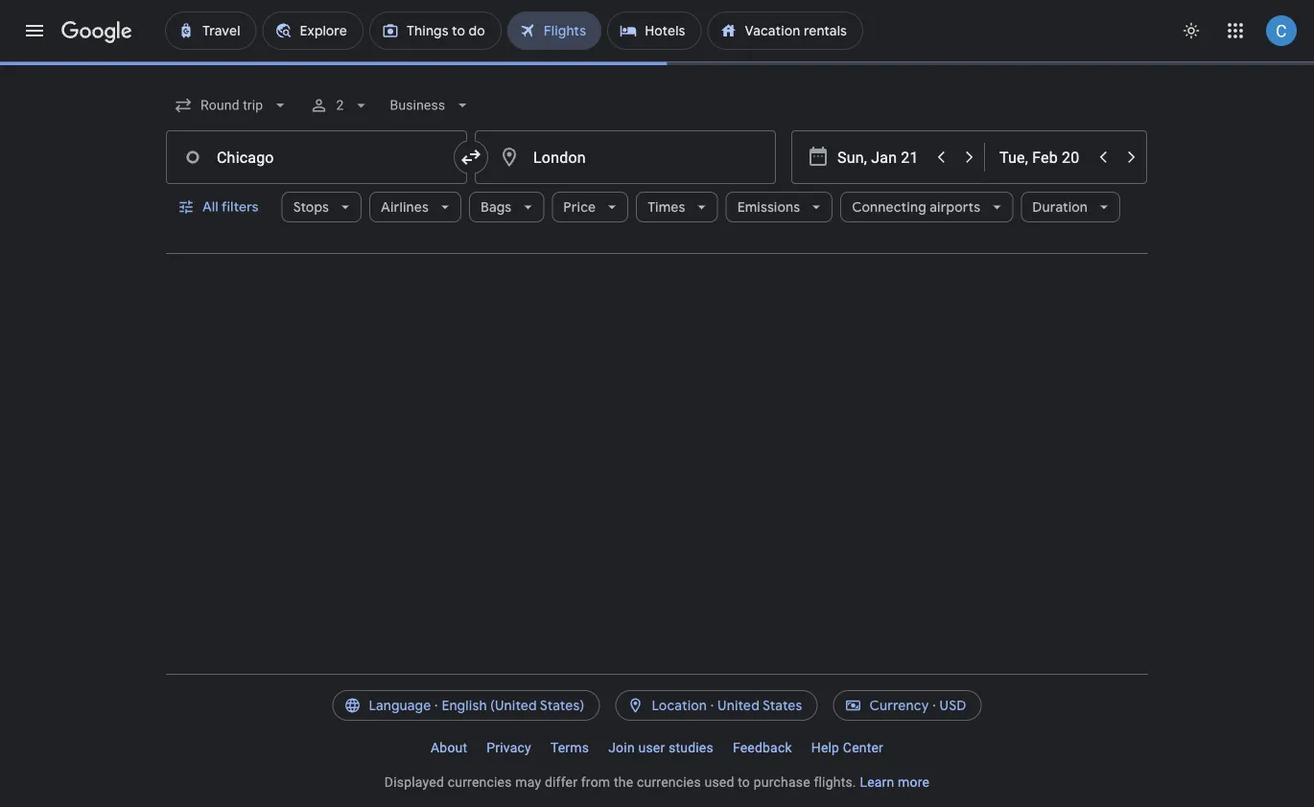 Task type: locate. For each thing, give the bounding box(es) containing it.
to
[[738, 775, 750, 791]]

airlines button
[[369, 184, 462, 230]]

times button
[[636, 184, 718, 230]]

filters
[[222, 199, 259, 216]]

language
[[369, 698, 431, 715]]

price
[[564, 199, 596, 216]]

2 currencies from the left
[[637, 775, 701, 791]]

more
[[898, 775, 930, 791]]

currencies down privacy link
[[448, 775, 512, 791]]

currencies down join user studies link
[[637, 775, 701, 791]]

used
[[705, 775, 735, 791]]

stops button
[[282, 184, 362, 230]]

center
[[843, 740, 884, 756]]

bags
[[481, 199, 512, 216]]

may
[[515, 775, 541, 791]]

loading results progress bar
[[0, 61, 1314, 65]]

feedback link
[[723, 733, 802, 764]]

about link
[[421, 733, 477, 764]]

None field
[[166, 88, 298, 123], [382, 88, 480, 123], [166, 88, 298, 123], [382, 88, 480, 123]]

times
[[648, 199, 686, 216]]

airports
[[930, 199, 981, 216]]

currencies
[[448, 775, 512, 791], [637, 775, 701, 791]]

studies
[[669, 740, 714, 756]]

duration button
[[1021, 184, 1121, 230]]

0 horizontal spatial currencies
[[448, 775, 512, 791]]

help center
[[811, 740, 884, 756]]

english (united states)
[[442, 698, 585, 715]]

None search field
[[166, 83, 1148, 254]]

(united
[[490, 698, 537, 715]]

displayed currencies may differ from the currencies used to purchase flights. learn more
[[385, 775, 930, 791]]

about
[[431, 740, 467, 756]]

purchase
[[754, 775, 811, 791]]

learn
[[860, 775, 895, 791]]

connecting airports
[[852, 199, 981, 216]]

join user studies
[[608, 740, 714, 756]]

Departure text field
[[838, 131, 926, 183]]

states
[[763, 698, 803, 715]]

the
[[614, 775, 634, 791]]

None text field
[[166, 130, 467, 184], [475, 130, 776, 184], [166, 130, 467, 184], [475, 130, 776, 184]]

currency
[[870, 698, 929, 715]]

bags button
[[469, 184, 544, 230]]

1 horizontal spatial currencies
[[637, 775, 701, 791]]



Task type: describe. For each thing, give the bounding box(es) containing it.
emissions button
[[726, 184, 833, 230]]

none search field containing all filters
[[166, 83, 1148, 254]]

swap origin and destination. image
[[460, 146, 483, 169]]

from
[[581, 775, 611, 791]]

join user studies link
[[599, 733, 723, 764]]

join
[[608, 740, 635, 756]]

help center link
[[802, 733, 893, 764]]

user
[[639, 740, 665, 756]]

duration
[[1033, 199, 1088, 216]]

privacy link
[[477, 733, 541, 764]]

all
[[202, 199, 219, 216]]

help
[[811, 740, 840, 756]]

displayed
[[385, 775, 444, 791]]

airlines
[[381, 199, 429, 216]]

location
[[652, 698, 707, 715]]

flights.
[[814, 775, 857, 791]]

all filters button
[[166, 184, 274, 230]]

2 button
[[302, 83, 378, 129]]

differ
[[545, 775, 578, 791]]

emissions
[[737, 199, 800, 216]]

Return text field
[[1000, 131, 1088, 183]]

usd
[[940, 698, 967, 715]]

terms
[[551, 740, 589, 756]]

price button
[[552, 184, 629, 230]]

feedback
[[733, 740, 792, 756]]

english
[[442, 698, 487, 715]]

privacy
[[487, 740, 531, 756]]

connecting airports button
[[841, 184, 1014, 230]]

main menu image
[[23, 19, 46, 42]]

stops
[[293, 199, 329, 216]]

united
[[718, 698, 760, 715]]

terms link
[[541, 733, 599, 764]]

united states
[[718, 698, 803, 715]]

states)
[[540, 698, 585, 715]]

learn more link
[[860, 775, 930, 791]]

1 currencies from the left
[[448, 775, 512, 791]]

2
[[336, 97, 344, 113]]

change appearance image
[[1169, 8, 1215, 54]]

all filters
[[202, 199, 259, 216]]

connecting
[[852, 199, 927, 216]]



Task type: vqa. For each thing, say whether or not it's contained in the screenshot.
"Change appearance" image
yes



